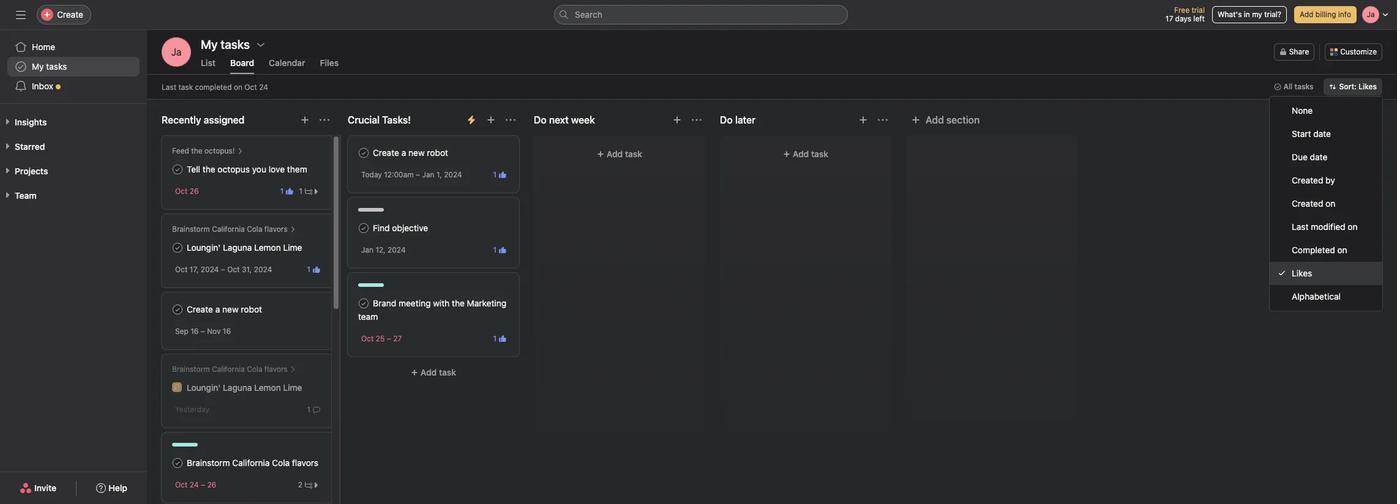 Task type: describe. For each thing, give the bounding box(es) containing it.
oct 17, 2024 – oct 31, 2024
[[175, 265, 272, 274]]

on down "board" link
[[234, 82, 243, 92]]

completed image for create a new robot
[[356, 146, 371, 160]]

oct for oct 26
[[175, 187, 188, 196]]

team button
[[0, 190, 37, 202]]

more section actions image
[[692, 115, 702, 125]]

created by
[[1292, 175, 1336, 186]]

add task for do later
[[793, 149, 829, 159]]

marketing
[[467, 298, 507, 309]]

– for today 12:00am – jan 1, 2024
[[416, 170, 420, 179]]

completed checkbox for brainstorm
[[170, 456, 185, 471]]

1 vertical spatial jan
[[361, 246, 374, 255]]

rules for crucial tasks! image
[[467, 115, 476, 125]]

2 lemon from the top
[[254, 383, 281, 393]]

find objective
[[373, 223, 428, 233]]

1 vertical spatial 24
[[190, 481, 199, 490]]

modified
[[1311, 222, 1346, 232]]

today 12:00am – jan 1, 2024
[[361, 170, 462, 179]]

start
[[1292, 129, 1312, 139]]

date for due date
[[1310, 152, 1328, 162]]

completed image for loungin'
[[170, 241, 185, 255]]

2 more section actions image from the left
[[506, 115, 516, 125]]

oct 26 button
[[175, 187, 199, 196]]

help
[[109, 483, 127, 494]]

share button
[[1274, 43, 1315, 61]]

0 horizontal spatial new
[[222, 304, 239, 315]]

completed
[[195, 82, 232, 92]]

last modified on
[[1292, 222, 1358, 232]]

1 lime from the top
[[283, 243, 302, 253]]

completed image for tell
[[170, 162, 185, 177]]

in
[[1244, 10, 1251, 19]]

files
[[320, 58, 339, 68]]

– for sep 16 – nov 16
[[201, 327, 205, 336]]

17
[[1166, 14, 1174, 23]]

by
[[1326, 175, 1336, 186]]

with
[[433, 298, 450, 309]]

completed checkbox for find
[[356, 221, 371, 236]]

12:00am
[[384, 170, 414, 179]]

feed the octopus!
[[172, 146, 235, 156]]

left
[[1194, 14, 1205, 23]]

search
[[575, 9, 603, 20]]

last for last modified on
[[1292, 222, 1309, 232]]

section
[[947, 115, 980, 126]]

0 horizontal spatial add task
[[421, 367, 456, 378]]

brand meeting with the marketing team
[[358, 298, 507, 322]]

add task image for do next week
[[672, 115, 682, 125]]

you
[[252, 164, 266, 175]]

jan 12, 2024 button
[[361, 246, 406, 255]]

them
[[287, 164, 307, 175]]

ja
[[171, 47, 182, 58]]

2024 right 31,
[[254, 265, 272, 274]]

0 horizontal spatial add task button
[[348, 362, 519, 384]]

task for do next week add task button
[[625, 149, 643, 159]]

last for last task completed on oct 24
[[162, 82, 176, 92]]

free
[[1175, 6, 1190, 15]]

search button
[[554, 5, 848, 24]]

jan 12, 2024
[[361, 246, 406, 255]]

2024 right the 12, on the left of the page
[[388, 246, 406, 255]]

files link
[[320, 58, 339, 74]]

the inside brand meeting with the marketing team
[[452, 298, 465, 309]]

octopus!
[[205, 146, 235, 156]]

2 laguna from the top
[[223, 383, 252, 393]]

meeting
[[399, 298, 431, 309]]

sep 16 – nov 16
[[175, 327, 231, 336]]

due date
[[1292, 152, 1328, 162]]

0 vertical spatial jan
[[422, 170, 435, 179]]

create button
[[37, 5, 91, 24]]

feed
[[172, 146, 189, 156]]

what's in my trial? button
[[1213, 6, 1287, 23]]

17,
[[190, 265, 199, 274]]

0 vertical spatial brainstorm california cola flavors
[[172, 225, 288, 234]]

what's
[[1218, 10, 1242, 19]]

2 loungin' laguna lemon lime from the top
[[187, 383, 302, 393]]

list link
[[201, 58, 216, 74]]

yesterday
[[175, 405, 209, 415]]

31,
[[242, 265, 252, 274]]

2 vertical spatial brainstorm california cola flavors
[[187, 458, 319, 469]]

oct 24 – 26
[[175, 481, 216, 490]]

add inside button
[[1300, 10, 1314, 19]]

0 vertical spatial california
[[212, 225, 245, 234]]

completed image for find
[[356, 221, 371, 236]]

2 16 from the left
[[223, 327, 231, 336]]

tell
[[187, 164, 200, 175]]

add task image for do later
[[859, 115, 868, 125]]

more section actions image for recently assigned
[[320, 115, 330, 125]]

completed on
[[1292, 245, 1348, 255]]

my tasks link
[[7, 57, 140, 77]]

create a new robot for completed option over sep
[[187, 304, 262, 315]]

share
[[1290, 47, 1310, 56]]

1 horizontal spatial robot
[[427, 148, 448, 158]]

none
[[1292, 105, 1313, 116]]

customize button
[[1326, 43, 1383, 61]]

team
[[358, 312, 378, 322]]

objective
[[392, 223, 428, 233]]

info
[[1339, 10, 1352, 19]]

2 button
[[295, 479, 323, 491]]

completed checkbox up the oct 17, 2024 – oct 31, 2024
[[170, 241, 185, 255]]

completed image for brand meeting with the marketing team
[[356, 296, 371, 311]]

1 laguna from the top
[[223, 243, 252, 253]]

days
[[1176, 14, 1192, 23]]

crucial tasks!
[[348, 115, 411, 126]]

add billing info
[[1300, 10, 1352, 19]]

oct for oct 17, 2024 – oct 31, 2024
[[175, 265, 188, 274]]

oct 25 – 27
[[361, 334, 402, 344]]

1 vertical spatial brainstorm california cola flavors
[[172, 365, 288, 374]]

completed image for brainstorm
[[170, 456, 185, 471]]

my tasks
[[201, 37, 250, 51]]

team
[[15, 190, 37, 201]]

create inside popup button
[[57, 9, 83, 20]]

more section actions image for do later
[[878, 115, 888, 125]]

2024 right 17,
[[201, 265, 219, 274]]

home
[[32, 42, 55, 52]]

– for oct 24 – 26
[[201, 481, 205, 490]]

last task completed on oct 24
[[162, 82, 268, 92]]

2 add task image from the left
[[486, 115, 496, 125]]

completed checkbox up 'today'
[[356, 146, 371, 160]]

created for created by
[[1292, 175, 1324, 186]]

a for completed image associated with create a new robot
[[402, 148, 406, 158]]

2 vertical spatial brainstorm
[[187, 458, 230, 469]]

12,
[[376, 246, 386, 255]]

my
[[32, 61, 44, 72]]

oct for oct 24 – 26
[[175, 481, 188, 490]]

invite
[[34, 483, 56, 494]]

1 horizontal spatial new
[[409, 148, 425, 158]]

all tasks button
[[1269, 78, 1319, 96]]

add task button for do next week
[[541, 143, 698, 165]]

0 horizontal spatial robot
[[241, 304, 262, 315]]



Task type: locate. For each thing, give the bounding box(es) containing it.
0 vertical spatial loungin'
[[187, 243, 221, 253]]

2 horizontal spatial add task button
[[728, 143, 884, 165]]

alphabetical
[[1292, 292, 1341, 302]]

starred
[[15, 141, 45, 152]]

1 horizontal spatial more section actions image
[[506, 115, 516, 125]]

tasks right all at the right top of the page
[[1295, 82, 1314, 91]]

2 created from the top
[[1292, 198, 1324, 209]]

sort: likes button
[[1324, 78, 1383, 96]]

what's in my trial?
[[1218, 10, 1282, 19]]

2 lime from the top
[[283, 383, 302, 393]]

–
[[416, 170, 420, 179], [221, 265, 225, 274], [201, 327, 205, 336], [387, 334, 391, 344], [201, 481, 205, 490]]

2 loungin' from the top
[[187, 383, 221, 393]]

california
[[212, 225, 245, 234], [212, 365, 245, 374], [232, 458, 270, 469]]

1 loungin' from the top
[[187, 243, 221, 253]]

add task image up the them
[[300, 115, 310, 125]]

1 vertical spatial lime
[[283, 383, 302, 393]]

completed image up sep
[[170, 303, 185, 317]]

insights
[[15, 117, 47, 127]]

nov
[[207, 327, 221, 336]]

1 horizontal spatial tasks
[[1295, 82, 1314, 91]]

created on
[[1292, 198, 1336, 209]]

1 horizontal spatial add task image
[[486, 115, 496, 125]]

on down modified
[[1338, 245, 1348, 255]]

flavors
[[264, 225, 288, 234], [264, 365, 288, 374], [292, 458, 319, 469]]

brainstorm up "changes requested" icon
[[172, 365, 210, 374]]

help button
[[88, 478, 135, 500]]

brainstorm california cola flavors down nov
[[172, 365, 288, 374]]

0 vertical spatial cola
[[247, 225, 262, 234]]

1 horizontal spatial add task button
[[541, 143, 698, 165]]

lime
[[283, 243, 302, 253], [283, 383, 302, 393]]

1 more section actions image from the left
[[320, 115, 330, 125]]

0 vertical spatial create
[[57, 9, 83, 20]]

0 horizontal spatial add task image
[[300, 115, 310, 125]]

create up sep 16 – nov 16
[[187, 304, 213, 315]]

1 vertical spatial completed image
[[356, 296, 371, 311]]

oct for oct 25 – 27
[[361, 334, 374, 344]]

task for leftmost add task button
[[439, 367, 456, 378]]

add billing info button
[[1295, 6, 1357, 23]]

brainstorm california cola flavors up the oct 17, 2024 – oct 31, 2024
[[172, 225, 288, 234]]

1 horizontal spatial create a new robot
[[373, 148, 448, 158]]

loungin' up yesterday
[[187, 383, 221, 393]]

create a new robot up today 12:00am – jan 1, 2024
[[373, 148, 448, 158]]

create up 12:00am
[[373, 148, 399, 158]]

1 horizontal spatial 16
[[223, 327, 231, 336]]

last down ja
[[162, 82, 176, 92]]

tasks inside my tasks link
[[46, 61, 67, 72]]

date for start date
[[1314, 129, 1331, 139]]

0 vertical spatial loungin' laguna lemon lime
[[187, 243, 302, 253]]

1 vertical spatial tasks
[[1295, 82, 1314, 91]]

2 vertical spatial flavors
[[292, 458, 319, 469]]

1 vertical spatial loungin' laguna lemon lime
[[187, 383, 302, 393]]

task
[[178, 82, 193, 92], [625, 149, 643, 159], [811, 149, 829, 159], [439, 367, 456, 378]]

billing
[[1316, 10, 1337, 19]]

robot up 1,
[[427, 148, 448, 158]]

do
[[534, 115, 547, 126]]

sep
[[175, 327, 189, 336]]

likes right sort:
[[1359, 82, 1377, 91]]

1 vertical spatial flavors
[[264, 365, 288, 374]]

created left 'by' on the top right of the page
[[1292, 175, 1324, 186]]

add task image
[[672, 115, 682, 125], [859, 115, 868, 125]]

1 vertical spatial likes
[[1292, 268, 1313, 279]]

date right the start
[[1314, 129, 1331, 139]]

create a new robot up nov
[[187, 304, 262, 315]]

tasks inside all tasks dropdown button
[[1295, 82, 1314, 91]]

add task
[[607, 149, 643, 159], [793, 149, 829, 159], [421, 367, 456, 378]]

completed checkbox up team
[[356, 296, 371, 311]]

0 vertical spatial a
[[402, 148, 406, 158]]

a up nov
[[215, 304, 220, 315]]

Completed checkbox
[[170, 162, 185, 177], [356, 221, 371, 236], [170, 456, 185, 471]]

date right due
[[1310, 152, 1328, 162]]

the for octopus!
[[191, 146, 202, 156]]

0 vertical spatial completed checkbox
[[170, 162, 185, 177]]

0 horizontal spatial tasks
[[46, 61, 67, 72]]

0 vertical spatial 26
[[190, 187, 199, 196]]

1 vertical spatial last
[[1292, 222, 1309, 232]]

1 vertical spatial loungin'
[[187, 383, 221, 393]]

completed image up 'today'
[[356, 146, 371, 160]]

2
[[298, 480, 303, 490]]

1 vertical spatial lemon
[[254, 383, 281, 393]]

1 vertical spatial created
[[1292, 198, 1324, 209]]

0 horizontal spatial likes
[[1292, 268, 1313, 279]]

a
[[402, 148, 406, 158], [215, 304, 220, 315]]

16
[[191, 327, 199, 336], [223, 327, 231, 336]]

2 vertical spatial the
[[452, 298, 465, 309]]

1 vertical spatial create
[[373, 148, 399, 158]]

completed checkbox up oct 24 – 26
[[170, 456, 185, 471]]

1 add task image from the left
[[672, 115, 682, 125]]

changes requested image
[[172, 383, 182, 393]]

loungin' laguna lemon lime
[[187, 243, 302, 253], [187, 383, 302, 393]]

0 vertical spatial tasks
[[46, 61, 67, 72]]

recently assigned
[[162, 115, 245, 126]]

today
[[361, 170, 382, 179]]

date
[[1314, 129, 1331, 139], [1310, 152, 1328, 162]]

created down 'created by'
[[1292, 198, 1324, 209]]

yesterday button
[[175, 405, 209, 415]]

create up 'home' link
[[57, 9, 83, 20]]

1 completed image from the top
[[356, 146, 371, 160]]

16 right nov
[[223, 327, 231, 336]]

0 vertical spatial date
[[1314, 129, 1331, 139]]

26
[[190, 187, 199, 196], [207, 481, 216, 490]]

create
[[57, 9, 83, 20], [373, 148, 399, 158], [187, 304, 213, 315]]

loungin' laguna lemon lime up 31,
[[187, 243, 302, 253]]

2024 right 1,
[[444, 170, 462, 179]]

tasks right my
[[46, 61, 67, 72]]

1 horizontal spatial last
[[1292, 222, 1309, 232]]

last
[[162, 82, 176, 92], [1292, 222, 1309, 232]]

task for add task button for do later
[[811, 149, 829, 159]]

created
[[1292, 175, 1324, 186], [1292, 198, 1324, 209]]

free trial 17 days left
[[1166, 6, 1205, 23]]

1 button
[[491, 169, 509, 181], [278, 185, 296, 198], [296, 185, 323, 198], [491, 244, 509, 256], [305, 264, 323, 276], [491, 333, 509, 345], [305, 404, 323, 416]]

hide sidebar image
[[16, 10, 26, 20]]

inbox
[[32, 81, 53, 91]]

brainstorm california cola flavors up 2
[[187, 458, 319, 469]]

loungin' up 17,
[[187, 243, 221, 253]]

0 vertical spatial lime
[[283, 243, 302, 253]]

1 vertical spatial create a new robot
[[187, 304, 262, 315]]

laguna up 31,
[[223, 243, 252, 253]]

2 vertical spatial california
[[232, 458, 270, 469]]

octopus
[[218, 164, 250, 175]]

the right feed
[[191, 146, 202, 156]]

completed checkbox left find
[[356, 221, 371, 236]]

0 horizontal spatial a
[[215, 304, 220, 315]]

1 vertical spatial brainstorm
[[172, 365, 210, 374]]

jan
[[422, 170, 435, 179], [361, 246, 374, 255]]

completed image left tell
[[170, 162, 185, 177]]

0 horizontal spatial 24
[[190, 481, 199, 490]]

board link
[[230, 58, 254, 74]]

0 vertical spatial lemon
[[254, 243, 281, 253]]

1 horizontal spatial add task
[[607, 149, 643, 159]]

completed image
[[356, 146, 371, 160], [356, 296, 371, 311]]

start date
[[1292, 129, 1331, 139]]

jan left the 12, on the left of the page
[[361, 246, 374, 255]]

1 vertical spatial california
[[212, 365, 245, 374]]

0 horizontal spatial add task image
[[672, 115, 682, 125]]

oct 26
[[175, 187, 199, 196]]

0 vertical spatial completed image
[[356, 146, 371, 160]]

0 horizontal spatial last
[[162, 82, 176, 92]]

2 vertical spatial completed checkbox
[[170, 456, 185, 471]]

2 horizontal spatial create
[[373, 148, 399, 158]]

1 vertical spatial date
[[1310, 152, 1328, 162]]

completed image up the oct 17, 2024 – oct 31, 2024
[[170, 241, 185, 255]]

starred button
[[0, 141, 45, 153]]

completed checkbox for tell
[[170, 162, 185, 177]]

completed image up oct 24 – 26
[[170, 456, 185, 471]]

2 vertical spatial create
[[187, 304, 213, 315]]

jan left 1,
[[422, 170, 435, 179]]

completed checkbox left tell
[[170, 162, 185, 177]]

list
[[201, 58, 216, 68]]

the right tell
[[203, 164, 215, 175]]

0 vertical spatial laguna
[[223, 243, 252, 253]]

loungin' laguna lemon lime up yesterday button
[[187, 383, 302, 393]]

laguna
[[223, 243, 252, 253], [223, 383, 252, 393]]

robot down 31,
[[241, 304, 262, 315]]

2 vertical spatial cola
[[272, 458, 290, 469]]

1 vertical spatial the
[[203, 164, 215, 175]]

completed checkbox up sep
[[170, 303, 185, 317]]

0 vertical spatial create a new robot
[[373, 148, 448, 158]]

1 vertical spatial robot
[[241, 304, 262, 315]]

1 horizontal spatial jan
[[422, 170, 435, 179]]

search list box
[[554, 5, 848, 24]]

0 vertical spatial likes
[[1359, 82, 1377, 91]]

1 vertical spatial new
[[222, 304, 239, 315]]

more section actions image
[[320, 115, 330, 125], [506, 115, 516, 125], [878, 115, 888, 125]]

new up today 12:00am – jan 1, 2024
[[409, 148, 425, 158]]

0 horizontal spatial 26
[[190, 187, 199, 196]]

add task image right rules for crucial tasks! icon
[[486, 115, 496, 125]]

lemon
[[254, 243, 281, 253], [254, 383, 281, 393]]

1,
[[437, 170, 442, 179]]

0 vertical spatial flavors
[[264, 225, 288, 234]]

customize
[[1341, 47, 1377, 56]]

due
[[1292, 152, 1308, 162]]

1 vertical spatial cola
[[247, 365, 262, 374]]

add task image
[[300, 115, 310, 125], [486, 115, 496, 125]]

add
[[1300, 10, 1314, 19], [926, 115, 944, 126], [607, 149, 623, 159], [793, 149, 809, 159], [421, 367, 437, 378]]

add task button for do later
[[728, 143, 884, 165]]

all tasks
[[1284, 82, 1314, 91]]

created for created on
[[1292, 198, 1324, 209]]

1 created from the top
[[1292, 175, 1324, 186]]

the
[[191, 146, 202, 156], [203, 164, 215, 175], [452, 298, 465, 309]]

1 16 from the left
[[191, 327, 199, 336]]

brainstorm california cola flavors
[[172, 225, 288, 234], [172, 365, 288, 374], [187, 458, 319, 469]]

0 horizontal spatial jan
[[361, 246, 374, 255]]

completed image left find
[[356, 221, 371, 236]]

completed image
[[170, 162, 185, 177], [356, 221, 371, 236], [170, 241, 185, 255], [170, 303, 185, 317], [170, 456, 185, 471]]

completed image up team
[[356, 296, 371, 311]]

projects
[[15, 166, 48, 176]]

1 vertical spatial laguna
[[223, 383, 252, 393]]

0 vertical spatial last
[[162, 82, 176, 92]]

16 right sep
[[191, 327, 199, 336]]

create a new robot
[[373, 148, 448, 158], [187, 304, 262, 315]]

likes inside radio item
[[1292, 268, 1313, 279]]

– for oct 25 – 27
[[387, 334, 391, 344]]

completed image for create
[[170, 303, 185, 317]]

1 vertical spatial a
[[215, 304, 220, 315]]

1 horizontal spatial likes
[[1359, 82, 1377, 91]]

0 vertical spatial 24
[[259, 82, 268, 92]]

laguna right "changes requested" icon
[[223, 383, 252, 393]]

likes down completed
[[1292, 268, 1313, 279]]

tasks for all tasks
[[1295, 82, 1314, 91]]

0 horizontal spatial 16
[[191, 327, 199, 336]]

do next week
[[534, 115, 595, 126]]

show options image
[[256, 40, 266, 50]]

my tasks
[[32, 61, 67, 72]]

2 horizontal spatial add task
[[793, 149, 829, 159]]

1 vertical spatial 26
[[207, 481, 216, 490]]

1 add task image from the left
[[300, 115, 310, 125]]

next week
[[549, 115, 595, 126]]

0 horizontal spatial create a new robot
[[187, 304, 262, 315]]

1 vertical spatial completed checkbox
[[356, 221, 371, 236]]

tell the octopus you love them
[[187, 164, 307, 175]]

add inside button
[[926, 115, 944, 126]]

1 horizontal spatial 26
[[207, 481, 216, 490]]

do later
[[720, 115, 756, 126]]

2 completed image from the top
[[356, 296, 371, 311]]

on down 'by' on the top right of the page
[[1326, 198, 1336, 209]]

add section button
[[906, 109, 985, 131]]

brainstorm up oct 24 – 26
[[187, 458, 230, 469]]

0 horizontal spatial create
[[57, 9, 83, 20]]

likes
[[1359, 82, 1377, 91], [1292, 268, 1313, 279]]

brainstorm down oct 26
[[172, 225, 210, 234]]

tasks
[[46, 61, 67, 72], [1295, 82, 1314, 91]]

3 more section actions image from the left
[[878, 115, 888, 125]]

1 loungin' laguna lemon lime from the top
[[187, 243, 302, 253]]

all
[[1284, 82, 1293, 91]]

likes inside popup button
[[1359, 82, 1377, 91]]

the for octopus
[[203, 164, 215, 175]]

1 horizontal spatial 24
[[259, 82, 268, 92]]

2 horizontal spatial more section actions image
[[878, 115, 888, 125]]

1 horizontal spatial add task image
[[859, 115, 868, 125]]

calendar
[[269, 58, 305, 68]]

calendar link
[[269, 58, 305, 74]]

on right modified
[[1348, 222, 1358, 232]]

0 horizontal spatial more section actions image
[[320, 115, 330, 125]]

inbox link
[[7, 77, 140, 96]]

1 lemon from the top
[[254, 243, 281, 253]]

create a new robot for completed option on top of 'today'
[[373, 148, 448, 158]]

board
[[230, 58, 254, 68]]

sort:
[[1340, 82, 1357, 91]]

a for create completed icon
[[215, 304, 220, 315]]

0 vertical spatial brainstorm
[[172, 225, 210, 234]]

last up completed
[[1292, 222, 1309, 232]]

global element
[[0, 30, 147, 104]]

27
[[393, 334, 402, 344]]

Completed checkbox
[[356, 146, 371, 160], [170, 241, 185, 255], [356, 296, 371, 311], [170, 303, 185, 317]]

0 vertical spatial new
[[409, 148, 425, 158]]

new up sep 16 – nov 16
[[222, 304, 239, 315]]

brand
[[373, 298, 396, 309]]

24
[[259, 82, 268, 92], [190, 481, 199, 490]]

0 vertical spatial the
[[191, 146, 202, 156]]

trial
[[1192, 6, 1205, 15]]

1 horizontal spatial create
[[187, 304, 213, 315]]

the right with at the bottom of the page
[[452, 298, 465, 309]]

home link
[[7, 37, 140, 57]]

0 vertical spatial robot
[[427, 148, 448, 158]]

1 horizontal spatial a
[[402, 148, 406, 158]]

tasks for my tasks
[[46, 61, 67, 72]]

2 add task image from the left
[[859, 115, 868, 125]]

ja button
[[162, 37, 191, 67]]

0 vertical spatial created
[[1292, 175, 1324, 186]]

add task for do next week
[[607, 149, 643, 159]]

a up 12:00am
[[402, 148, 406, 158]]

likes radio item
[[1270, 262, 1383, 285]]



Task type: vqa. For each thing, say whether or not it's contained in the screenshot.
2nd Completed image from the bottom
yes



